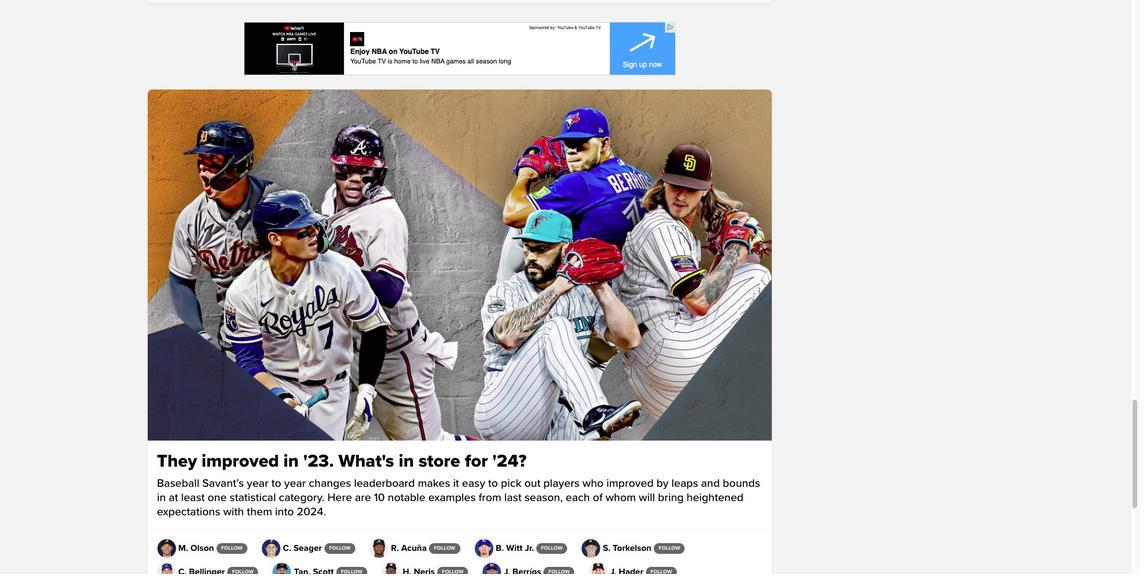 Task type: describe. For each thing, give the bounding box(es) containing it.
j. berríos image
[[483, 563, 502, 574]]

follow button for m. olson
[[216, 543, 247, 554]]

one
[[208, 491, 227, 505]]

follow for b. witt jr.
[[541, 545, 563, 552]]

will
[[639, 491, 655, 505]]

2 horizontal spatial in
[[399, 450, 414, 472]]

s. torkelson
[[603, 543, 652, 554]]

m.
[[178, 543, 188, 554]]

they improved in '23. what's in store for '24? image
[[147, 90, 772, 441]]

1 year from the left
[[247, 477, 269, 491]]

witt
[[506, 543, 523, 554]]

2 year from the left
[[284, 477, 306, 491]]

2024.
[[297, 505, 326, 519]]

c.
[[283, 543, 291, 554]]

c. bellinger image
[[157, 563, 176, 574]]

c. seager link
[[262, 539, 322, 558]]

r. acuña link
[[370, 539, 427, 558]]

10
[[374, 491, 385, 505]]

follow for c. seager
[[329, 545, 351, 552]]

s. torkelson image
[[582, 539, 601, 558]]

heightened
[[687, 491, 744, 505]]

tan. scott image
[[273, 563, 292, 574]]

follow for r. acuña
[[434, 545, 456, 552]]

follow button for b. witt jr.
[[537, 543, 567, 554]]

into
[[275, 505, 294, 519]]

'24?
[[493, 450, 527, 472]]

b. witt jr. link
[[475, 539, 534, 558]]

pick
[[501, 477, 522, 491]]

advertisement element
[[244, 22, 676, 75]]

what's
[[339, 450, 394, 472]]

seager
[[294, 543, 322, 554]]

follow button for c. seager
[[324, 543, 355, 554]]

bring
[[658, 491, 684, 505]]

them
[[247, 505, 272, 519]]

of
[[593, 491, 603, 505]]

last
[[505, 491, 522, 505]]

1 to from the left
[[272, 477, 281, 491]]

it
[[453, 477, 459, 491]]

category.
[[279, 491, 325, 505]]

torkelson
[[613, 543, 652, 554]]

notable
[[388, 491, 426, 505]]

c. seager image
[[262, 539, 281, 558]]

who
[[583, 477, 604, 491]]

m. olson
[[178, 543, 214, 554]]

leaps
[[672, 477, 698, 491]]

h. neris image
[[382, 563, 400, 574]]

are
[[355, 491, 371, 505]]

0 horizontal spatial in
[[157, 491, 166, 505]]

at
[[169, 491, 178, 505]]

savant's
[[202, 477, 244, 491]]

follow button for r. acuña
[[429, 543, 460, 554]]

follow for s. torkelson
[[659, 545, 680, 552]]

whom
[[606, 491, 636, 505]]

least
[[181, 491, 205, 505]]

makes
[[418, 477, 450, 491]]

statistical
[[230, 491, 276, 505]]

they
[[157, 450, 197, 472]]

each
[[566, 491, 590, 505]]



Task type: locate. For each thing, give the bounding box(es) containing it.
r.
[[391, 543, 399, 554]]

3 follow from the left
[[434, 545, 456, 552]]

follow right the torkelson
[[659, 545, 680, 552]]

bounds
[[723, 477, 760, 491]]

to
[[272, 477, 281, 491], [488, 477, 498, 491]]

1 follow button from the left
[[216, 543, 247, 554]]

follow button right the torkelson
[[654, 543, 685, 554]]

1 horizontal spatial to
[[488, 477, 498, 491]]

1 horizontal spatial improved
[[607, 477, 654, 491]]

follow
[[221, 545, 243, 552], [329, 545, 351, 552], [434, 545, 456, 552], [541, 545, 563, 552], [659, 545, 680, 552]]

follow right the olson
[[221, 545, 243, 552]]

follow right jr.
[[541, 545, 563, 552]]

4 follow from the left
[[541, 545, 563, 552]]

1 follow from the left
[[221, 545, 243, 552]]

c. seager
[[283, 543, 322, 554]]

improved up whom
[[607, 477, 654, 491]]

follow button right acuña
[[429, 543, 460, 554]]

in left '23.
[[284, 450, 299, 472]]

0 horizontal spatial improved
[[202, 450, 279, 472]]

5 follow from the left
[[659, 545, 680, 552]]

follow button right jr.
[[537, 543, 567, 554]]

1 vertical spatial improved
[[607, 477, 654, 491]]

to up statistical
[[272, 477, 281, 491]]

'23.
[[303, 450, 334, 472]]

follow right seager
[[329, 545, 351, 552]]

follow for m. olson
[[221, 545, 243, 552]]

0 horizontal spatial to
[[272, 477, 281, 491]]

expectations
[[157, 505, 220, 519]]

and
[[701, 477, 720, 491]]

j. hader image
[[589, 563, 608, 574]]

follow right acuña
[[434, 545, 456, 552]]

improved up savant's
[[202, 450, 279, 472]]

b. witt jr. image
[[475, 539, 494, 558]]

2 follow from the left
[[329, 545, 351, 552]]

5 follow button from the left
[[654, 543, 685, 554]]

r. acuña image
[[370, 539, 389, 558]]

year up category.
[[284, 477, 306, 491]]

for
[[465, 450, 488, 472]]

to up from
[[488, 477, 498, 491]]

year up statistical
[[247, 477, 269, 491]]

they improved in '23. what's in store for '24? baseball savant's year to year changes leaderboard makes it easy to pick out players who improved by leaps and bounds in at least one statistical category. here are 10 notable examples from last season, each of whom will bring heightened expectations with them into 2024.
[[157, 450, 760, 519]]

they improved in '23. what's in store for '24? link
[[157, 450, 762, 472]]

s. torkelson link
[[582, 539, 652, 558]]

examples
[[428, 491, 476, 505]]

2 follow button from the left
[[324, 543, 355, 554]]

m. olson link
[[157, 539, 214, 558]]

year
[[247, 477, 269, 491], [284, 477, 306, 491]]

here
[[328, 491, 352, 505]]

follow button right the olson
[[216, 543, 247, 554]]

follow button for s. torkelson
[[654, 543, 685, 554]]

1 horizontal spatial in
[[284, 450, 299, 472]]

1 horizontal spatial year
[[284, 477, 306, 491]]

follow button
[[216, 543, 247, 554], [324, 543, 355, 554], [429, 543, 460, 554], [537, 543, 567, 554], [654, 543, 685, 554]]

3 follow button from the left
[[429, 543, 460, 554]]

4 follow button from the left
[[537, 543, 567, 554]]

store
[[419, 450, 460, 472]]

easy
[[462, 477, 485, 491]]

improved
[[202, 450, 279, 472], [607, 477, 654, 491]]

in left at
[[157, 491, 166, 505]]

players
[[544, 477, 580, 491]]

olson
[[191, 543, 214, 554]]

2 to from the left
[[488, 477, 498, 491]]

changes
[[309, 477, 351, 491]]

with
[[223, 505, 244, 519]]

by
[[657, 477, 669, 491]]

0 horizontal spatial year
[[247, 477, 269, 491]]

leaderboard
[[354, 477, 415, 491]]

season,
[[525, 491, 563, 505]]

in
[[284, 450, 299, 472], [399, 450, 414, 472], [157, 491, 166, 505]]

r. acuña
[[391, 543, 427, 554]]

acuña
[[401, 543, 427, 554]]

s.
[[603, 543, 611, 554]]

baseball
[[157, 477, 200, 491]]

m. olson image
[[157, 539, 176, 558]]

in up the leaderboard
[[399, 450, 414, 472]]

0 vertical spatial improved
[[202, 450, 279, 472]]

from
[[479, 491, 502, 505]]

b.
[[496, 543, 504, 554]]

jr.
[[525, 543, 534, 554]]

follow button right seager
[[324, 543, 355, 554]]

out
[[525, 477, 541, 491]]

b. witt jr.
[[496, 543, 534, 554]]



Task type: vqa. For each thing, say whether or not it's contained in the screenshot.
Edgar Martinez and Ken Griffey Jr. throw first pitch image
no



